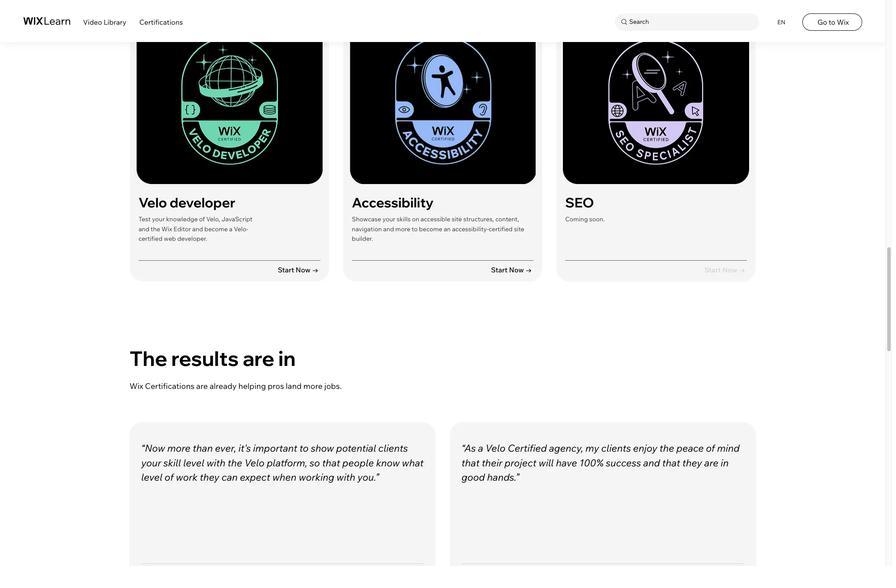 Task type: describe. For each thing, give the bounding box(es) containing it.
ever,
[[215, 442, 236, 454]]

velo developer
[[139, 194, 235, 211]]

0 vertical spatial level
[[183, 456, 204, 469]]

the inside "as a velo certified agency, my clients enjoy the peace of mind that their project will have 100% success and that they are in good hands."
[[660, 442, 674, 454]]

test your knowledge of velo, javascript and the wix editor and become a velo- certified web developer.
[[139, 215, 252, 243]]

agency,
[[549, 442, 583, 454]]

of inside "as a velo certified agency, my clients enjoy the peace of mind that their project will have 100% success and that they are in good hands."
[[706, 442, 715, 454]]

you."
[[358, 471, 379, 484]]

mind
[[717, 442, 740, 454]]

become inside showcase your skills on accessible site structures, content, navigation and more to become an accessibility-certified site builder.
[[419, 225, 442, 233]]

it's
[[238, 442, 251, 454]]

important
[[253, 442, 297, 454]]

have
[[556, 456, 577, 469]]

already
[[210, 381, 237, 391]]

wix certifications are already helping pros land more jobs.
[[130, 381, 342, 391]]

velo inside "now more than ever, it's important to show potential clients your skill level with the velo platform, so that people know what level of work they can expect when working with you."
[[245, 456, 265, 469]]

your for wix
[[152, 215, 165, 223]]

helping
[[238, 381, 266, 391]]

the inside test your knowledge of velo, javascript and the wix editor and become a velo- certified web developer.
[[151, 225, 160, 233]]

→ for showcase your skills on accessible site structures, content, navigation and more to become an accessibility-certified site builder.
[[526, 266, 532, 274]]

clients inside "as a velo certified agency, my clients enjoy the peace of mind that their project will have 100% success and that they are in good hands."
[[601, 442, 631, 454]]

to inside 'link'
[[829, 18, 836, 26]]

0 vertical spatial site
[[452, 215, 462, 223]]

the
[[130, 346, 167, 371]]

velo inside "as a velo certified agency, my clients enjoy the peace of mind that their project will have 100% success and that they are in good hands."
[[486, 442, 506, 454]]

go to wix
[[818, 18, 849, 26]]

coming soon.
[[565, 215, 605, 223]]

they inside "now more than ever, it's important to show potential clients your skill level with the velo platform, so that people know what level of work they can expect when working with you."
[[200, 471, 219, 484]]

Search text field
[[627, 17, 757, 28]]

1 horizontal spatial more
[[303, 381, 323, 391]]

video
[[83, 18, 102, 26]]

editor
[[174, 225, 191, 233]]

builder.
[[352, 235, 373, 243]]

jobs.
[[324, 381, 342, 391]]

a inside "as a velo certified agency, my clients enjoy the peace of mind that their project will have 100% success and that they are in good hands."
[[478, 442, 483, 454]]

work
[[176, 471, 198, 484]]

video library
[[83, 18, 126, 26]]

velo,
[[206, 215, 220, 223]]

my
[[586, 442, 599, 454]]

success
[[606, 456, 641, 469]]

more inside "now more than ever, it's important to show potential clients your skill level with the velo platform, so that people know what level of work they can expect when working with you."
[[167, 442, 191, 454]]

start now → link for test your knowledge of velo, javascript and the wix editor and become a velo- certified web developer.
[[278, 265, 320, 275]]

en
[[778, 19, 786, 26]]

→ for test your knowledge of velo, javascript and the wix editor and become a velo- certified web developer.
[[312, 266, 319, 274]]

3 that from the left
[[662, 456, 680, 469]]

en button
[[772, 13, 790, 31]]

now for showcase your skills on accessible site structures, content, navigation and more to become an accessibility-certified site builder.
[[509, 266, 524, 274]]

start now → for test your knowledge of velo, javascript and the wix editor and become a velo- certified web developer.
[[278, 266, 319, 274]]

land
[[286, 381, 302, 391]]

skill
[[163, 456, 181, 469]]

"now more than ever, it's important to show potential clients your skill level with the velo platform, so that people know what level of work they can expect when working with you."
[[141, 442, 424, 484]]

skills
[[397, 215, 411, 223]]

when
[[272, 471, 297, 484]]

0 vertical spatial with
[[207, 456, 225, 469]]

certified inside test your knowledge of velo, javascript and the wix editor and become a velo- certified web developer.
[[139, 235, 162, 243]]

developer
[[170, 194, 235, 211]]

navigation
[[352, 225, 382, 233]]

structures,
[[463, 215, 494, 223]]

certifications link
[[139, 18, 183, 26]]

1 vertical spatial with
[[337, 471, 355, 484]]

and inside "as a velo certified agency, my clients enjoy the peace of mind that their project will have 100% success and that they are in good hands."
[[643, 456, 660, 469]]

than
[[193, 442, 213, 454]]

project
[[505, 456, 537, 469]]

are for results
[[243, 346, 274, 371]]

are inside "as a velo certified agency, my clients enjoy the peace of mind that their project will have 100% success and that they are in good hands."
[[704, 456, 719, 469]]



Task type: vqa. For each thing, say whether or not it's contained in the screenshot.
step
no



Task type: locate. For each thing, give the bounding box(es) containing it.
peace
[[677, 442, 704, 454]]

that down "as
[[462, 456, 480, 469]]

content,
[[496, 215, 519, 223]]

"as
[[462, 442, 476, 454]]

0 horizontal spatial with
[[207, 456, 225, 469]]

accessibility link
[[352, 194, 434, 211]]

clients up 'know' at the left of the page
[[378, 442, 408, 454]]

2 now from the left
[[509, 266, 524, 274]]

know
[[376, 456, 400, 469]]

are left the already
[[196, 381, 208, 391]]

what
[[402, 456, 424, 469]]

0 vertical spatial to
[[829, 18, 836, 26]]

test
[[139, 215, 151, 223]]

your for navigation
[[383, 215, 395, 223]]

velo up their
[[486, 442, 506, 454]]

and right navigation
[[383, 225, 394, 233]]

of left the mind
[[706, 442, 715, 454]]

site
[[452, 215, 462, 223], [514, 225, 524, 233]]

more up skill
[[167, 442, 191, 454]]

2 horizontal spatial more
[[396, 225, 410, 233]]

1 start now → link from the left
[[278, 265, 320, 275]]

2 horizontal spatial that
[[662, 456, 680, 469]]

the up can
[[228, 456, 242, 469]]

0 horizontal spatial to
[[300, 442, 309, 454]]

0 horizontal spatial in
[[278, 346, 296, 371]]

expect
[[240, 471, 270, 484]]

of down skill
[[165, 471, 174, 484]]

0 horizontal spatial they
[[200, 471, 219, 484]]

and up the developer.
[[192, 225, 203, 233]]

a right "as
[[478, 442, 483, 454]]

0 horizontal spatial →
[[312, 266, 319, 274]]

of inside test your knowledge of velo, javascript and the wix editor and become a velo- certified web developer.
[[199, 215, 205, 223]]

wix up web
[[162, 225, 172, 233]]

your
[[383, 215, 395, 223], [152, 215, 165, 223], [141, 456, 161, 469]]

and down enjoy
[[643, 456, 660, 469]]

0 vertical spatial certified
[[489, 225, 513, 233]]

are up the helping
[[243, 346, 274, 371]]

1 horizontal spatial wix
[[162, 225, 172, 233]]

certified
[[508, 442, 547, 454]]

on
[[412, 215, 419, 223]]

1 clients from the left
[[378, 442, 408, 454]]

a left velo-
[[229, 225, 233, 233]]

level
[[183, 456, 204, 469], [141, 471, 162, 484]]

1 horizontal spatial start
[[491, 266, 508, 274]]

0 horizontal spatial are
[[196, 381, 208, 391]]

pros
[[268, 381, 284, 391]]

2 horizontal spatial are
[[704, 456, 719, 469]]

now for test your knowledge of velo, javascript and the wix editor and become a velo- certified web developer.
[[296, 266, 311, 274]]

developer.
[[177, 235, 207, 243]]

site up accessibility-
[[452, 215, 462, 223]]

clients inside "now more than ever, it's important to show potential clients your skill level with the velo platform, so that people know what level of work they can expect when working with you."
[[378, 442, 408, 454]]

1 horizontal spatial they
[[683, 456, 702, 469]]

0 horizontal spatial a
[[229, 225, 233, 233]]

1 horizontal spatial →
[[526, 266, 532, 274]]

1 horizontal spatial now
[[509, 266, 524, 274]]

100%
[[579, 456, 604, 469]]

0 horizontal spatial now
[[296, 266, 311, 274]]

1 horizontal spatial that
[[462, 456, 480, 469]]

1 vertical spatial in
[[721, 456, 729, 469]]

2 become from the left
[[204, 225, 228, 233]]

1 now from the left
[[296, 266, 311, 274]]

and
[[383, 225, 394, 233], [139, 225, 149, 233], [192, 225, 203, 233], [643, 456, 660, 469]]

1 horizontal spatial in
[[721, 456, 729, 469]]

1 vertical spatial of
[[706, 442, 715, 454]]

1 horizontal spatial of
[[199, 215, 205, 223]]

they down peace
[[683, 456, 702, 469]]

site down content,
[[514, 225, 524, 233]]

1 horizontal spatial site
[[514, 225, 524, 233]]

1 that from the left
[[322, 456, 340, 469]]

certified
[[489, 225, 513, 233], [139, 235, 162, 243]]

in up land
[[278, 346, 296, 371]]

0 vertical spatial the
[[151, 225, 160, 233]]

0 vertical spatial more
[[396, 225, 410, 233]]

accessible
[[421, 215, 450, 223]]

show
[[311, 442, 334, 454]]

are down the mind
[[704, 456, 719, 469]]

to inside showcase your skills on accessible site structures, content, navigation and more to become an accessibility-certified site builder.
[[412, 225, 418, 233]]

2 vertical spatial to
[[300, 442, 309, 454]]

0 vertical spatial of
[[199, 215, 205, 223]]

1 vertical spatial certified
[[139, 235, 162, 243]]

more right land
[[303, 381, 323, 391]]

soon.
[[589, 215, 605, 223]]

2 horizontal spatial velo
[[486, 442, 506, 454]]

with down ever,
[[207, 456, 225, 469]]

1 horizontal spatial become
[[419, 225, 442, 233]]

to
[[829, 18, 836, 26], [412, 225, 418, 233], [300, 442, 309, 454]]

1 horizontal spatial start now →
[[491, 266, 532, 274]]

clients up success
[[601, 442, 631, 454]]

1 start from the left
[[278, 266, 294, 274]]

that down peace
[[662, 456, 680, 469]]

become down 'velo,'
[[204, 225, 228, 233]]

wix inside test your knowledge of velo, javascript and the wix editor and become a velo- certified web developer.
[[162, 225, 172, 233]]

in
[[278, 346, 296, 371], [721, 456, 729, 469]]

your left skills
[[383, 215, 395, 223]]

velo-
[[234, 225, 248, 233]]

menu bar
[[0, 0, 886, 42]]

0 vertical spatial are
[[243, 346, 274, 371]]

so
[[310, 456, 320, 469]]

video library link
[[83, 18, 126, 26]]

hands."
[[487, 471, 519, 484]]

accessibility
[[352, 194, 434, 211]]

1 horizontal spatial start now → link
[[491, 265, 534, 275]]

1 vertical spatial certifications
[[145, 381, 194, 391]]

1 horizontal spatial clients
[[601, 442, 631, 454]]

→
[[312, 266, 319, 274], [526, 266, 532, 274]]

showcase
[[352, 215, 381, 223]]

0 vertical spatial certifications
[[139, 18, 183, 26]]

1 vertical spatial they
[[200, 471, 219, 484]]

seo
[[565, 194, 594, 211]]

people
[[342, 456, 374, 469]]

0 horizontal spatial start now → link
[[278, 265, 320, 275]]

0 horizontal spatial of
[[165, 471, 174, 484]]

0 horizontal spatial site
[[452, 215, 462, 223]]

accessibility-
[[452, 225, 489, 233]]

2 start now → from the left
[[491, 266, 532, 274]]

start now → link for showcase your skills on accessible site structures, content, navigation and more to become an accessibility-certified site builder.
[[491, 265, 534, 275]]

more
[[396, 225, 410, 233], [303, 381, 323, 391], [167, 442, 191, 454]]

results
[[171, 346, 239, 371]]

the results are in
[[130, 346, 296, 371]]

0 vertical spatial wix
[[837, 18, 849, 26]]

library
[[104, 18, 126, 26]]

in inside "as a velo certified agency, my clients enjoy the peace of mind that their project will have 100% success and that they are in good hands."
[[721, 456, 729, 469]]

menu bar containing video library
[[0, 0, 886, 42]]

1 horizontal spatial with
[[337, 471, 355, 484]]

now
[[296, 266, 311, 274], [509, 266, 524, 274]]

0 horizontal spatial more
[[167, 442, 191, 454]]

2 horizontal spatial the
[[660, 442, 674, 454]]

the inside "now more than ever, it's important to show potential clients your skill level with the velo platform, so that people know what level of work they can expect when working with you."
[[228, 456, 242, 469]]

and down test
[[139, 225, 149, 233]]

1 horizontal spatial are
[[243, 346, 274, 371]]

level up work
[[183, 456, 204, 469]]

wix right go
[[837, 18, 849, 26]]

0 horizontal spatial start
[[278, 266, 294, 274]]

0 horizontal spatial clients
[[378, 442, 408, 454]]

1 → from the left
[[312, 266, 319, 274]]

1 start now → from the left
[[278, 266, 319, 274]]

1 horizontal spatial velo
[[245, 456, 265, 469]]

1 vertical spatial are
[[196, 381, 208, 391]]

2 vertical spatial of
[[165, 471, 174, 484]]

to inside "now more than ever, it's important to show potential clients your skill level with the velo platform, so that people know what level of work they can expect when working with you."
[[300, 442, 309, 454]]

1 vertical spatial velo
[[486, 442, 506, 454]]

2 vertical spatial wix
[[130, 381, 143, 391]]

working
[[299, 471, 334, 484]]

1 horizontal spatial a
[[478, 442, 483, 454]]

1 horizontal spatial the
[[228, 456, 242, 469]]

to left show
[[300, 442, 309, 454]]

0 horizontal spatial become
[[204, 225, 228, 233]]

in down the mind
[[721, 456, 729, 469]]

start now → for showcase your skills on accessible site structures, content, navigation and more to become an accessibility-certified site builder.
[[491, 266, 532, 274]]

wix down the
[[130, 381, 143, 391]]

2 clients from the left
[[601, 442, 631, 454]]

0 horizontal spatial wix
[[130, 381, 143, 391]]

1 horizontal spatial to
[[412, 225, 418, 233]]

that inside "now more than ever, it's important to show potential clients your skill level with the velo platform, so that people know what level of work they can expect when working with you."
[[322, 456, 340, 469]]

of
[[199, 215, 205, 223], [706, 442, 715, 454], [165, 471, 174, 484]]

go
[[818, 18, 827, 26]]

become
[[419, 225, 442, 233], [204, 225, 228, 233]]

they inside "as a velo certified agency, my clients enjoy the peace of mind that their project will have 100% success and that they are in good hands."
[[683, 456, 702, 469]]

are
[[243, 346, 274, 371], [196, 381, 208, 391], [704, 456, 719, 469]]

to down on
[[412, 225, 418, 233]]

their
[[482, 456, 502, 469]]

velo up test
[[139, 194, 167, 211]]

"as a velo certified agency, my clients enjoy the peace of mind that their project will have 100% success and that they are in good hands."
[[462, 442, 740, 484]]

1 horizontal spatial level
[[183, 456, 204, 469]]

with down people
[[337, 471, 355, 484]]

clients
[[378, 442, 408, 454], [601, 442, 631, 454]]

2 vertical spatial are
[[704, 456, 719, 469]]

the left "editor"
[[151, 225, 160, 233]]

0 vertical spatial a
[[229, 225, 233, 233]]

that right the so
[[322, 456, 340, 469]]

0 horizontal spatial that
[[322, 456, 340, 469]]

showcase your skills on accessible site structures, content, navigation and more to become an accessibility-certified site builder.
[[352, 215, 524, 243]]

certified inside showcase your skills on accessible site structures, content, navigation and more to become an accessibility-certified site builder.
[[489, 225, 513, 233]]

0 horizontal spatial the
[[151, 225, 160, 233]]

2 → from the left
[[526, 266, 532, 274]]

1 vertical spatial the
[[660, 442, 674, 454]]

web
[[164, 235, 176, 243]]

of left 'velo,'
[[199, 215, 205, 223]]

2 horizontal spatial wix
[[837, 18, 849, 26]]

become inside test your knowledge of velo, javascript and the wix editor and become a velo- certified web developer.
[[204, 225, 228, 233]]

0 horizontal spatial velo
[[139, 194, 167, 211]]

wix
[[837, 18, 849, 26], [162, 225, 172, 233], [130, 381, 143, 391]]

level down "now
[[141, 471, 162, 484]]

coming
[[565, 215, 588, 223]]

certifications
[[139, 18, 183, 26], [145, 381, 194, 391]]

0 vertical spatial in
[[278, 346, 296, 371]]

2 horizontal spatial to
[[829, 18, 836, 26]]

2 vertical spatial more
[[167, 442, 191, 454]]

1 horizontal spatial certified
[[489, 225, 513, 233]]

to right go
[[829, 18, 836, 26]]

velo up expect
[[245, 456, 265, 469]]

start now → link
[[278, 265, 320, 275], [491, 265, 534, 275]]

2 vertical spatial velo
[[245, 456, 265, 469]]

your inside showcase your skills on accessible site structures, content, navigation and more to become an accessibility-certified site builder.
[[383, 215, 395, 223]]

2 horizontal spatial of
[[706, 442, 715, 454]]

2 start now → link from the left
[[491, 265, 534, 275]]

an
[[444, 225, 451, 233]]

enjoy
[[633, 442, 657, 454]]

can
[[222, 471, 238, 484]]

a inside test your knowledge of velo, javascript and the wix editor and become a velo- certified web developer.
[[229, 225, 233, 233]]

and inside showcase your skills on accessible site structures, content, navigation and more to become an accessibility-certified site builder.
[[383, 225, 394, 233]]

the
[[151, 225, 160, 233], [660, 442, 674, 454], [228, 456, 242, 469]]

start for showcase your skills on accessible site structures, content, navigation and more to become an accessibility-certified site builder.
[[491, 266, 508, 274]]

your inside "now more than ever, it's important to show potential clients your skill level with the velo platform, so that people know what level of work they can expect when working with you."
[[141, 456, 161, 469]]

"now
[[141, 442, 165, 454]]

0 horizontal spatial level
[[141, 471, 162, 484]]

1 vertical spatial wix
[[162, 225, 172, 233]]

certified left web
[[139, 235, 162, 243]]

1 vertical spatial site
[[514, 225, 524, 233]]

velo
[[139, 194, 167, 211], [486, 442, 506, 454], [245, 456, 265, 469]]

knowledge
[[166, 215, 198, 223]]

1 vertical spatial level
[[141, 471, 162, 484]]

that
[[322, 456, 340, 469], [462, 456, 480, 469], [662, 456, 680, 469]]

start
[[278, 266, 294, 274], [491, 266, 508, 274]]

platform,
[[267, 456, 307, 469]]

start for test your knowledge of velo, javascript and the wix editor and become a velo- certified web developer.
[[278, 266, 294, 274]]

certified down content,
[[489, 225, 513, 233]]

1 vertical spatial to
[[412, 225, 418, 233]]

1 vertical spatial a
[[478, 442, 483, 454]]

1 become from the left
[[419, 225, 442, 233]]

1 vertical spatial more
[[303, 381, 323, 391]]

your down "now
[[141, 456, 161, 469]]

0 horizontal spatial certified
[[139, 235, 162, 243]]

more inside showcase your skills on accessible site structures, content, navigation and more to become an accessibility-certified site builder.
[[396, 225, 410, 233]]

2 that from the left
[[462, 456, 480, 469]]

they left can
[[200, 471, 219, 484]]

0 vertical spatial velo
[[139, 194, 167, 211]]

start now →
[[278, 266, 319, 274], [491, 266, 532, 274]]

go to wix link
[[803, 13, 863, 31]]

2 start from the left
[[491, 266, 508, 274]]

are for certifications
[[196, 381, 208, 391]]

potential
[[336, 442, 376, 454]]

of inside "now more than ever, it's important to show potential clients your skill level with the velo platform, so that people know what level of work they can expect when working with you."
[[165, 471, 174, 484]]

javascript
[[222, 215, 252, 223]]

become down accessible
[[419, 225, 442, 233]]

2 vertical spatial the
[[228, 456, 242, 469]]

they
[[683, 456, 702, 469], [200, 471, 219, 484]]

more down skills
[[396, 225, 410, 233]]

the right enjoy
[[660, 442, 674, 454]]

wix inside 'link'
[[837, 18, 849, 26]]

your right test
[[152, 215, 165, 223]]

0 horizontal spatial start now →
[[278, 266, 319, 274]]

your inside test your knowledge of velo, javascript and the wix editor and become a velo- certified web developer.
[[152, 215, 165, 223]]

will
[[539, 456, 554, 469]]

0 vertical spatial they
[[683, 456, 702, 469]]

good
[[462, 471, 485, 484]]



